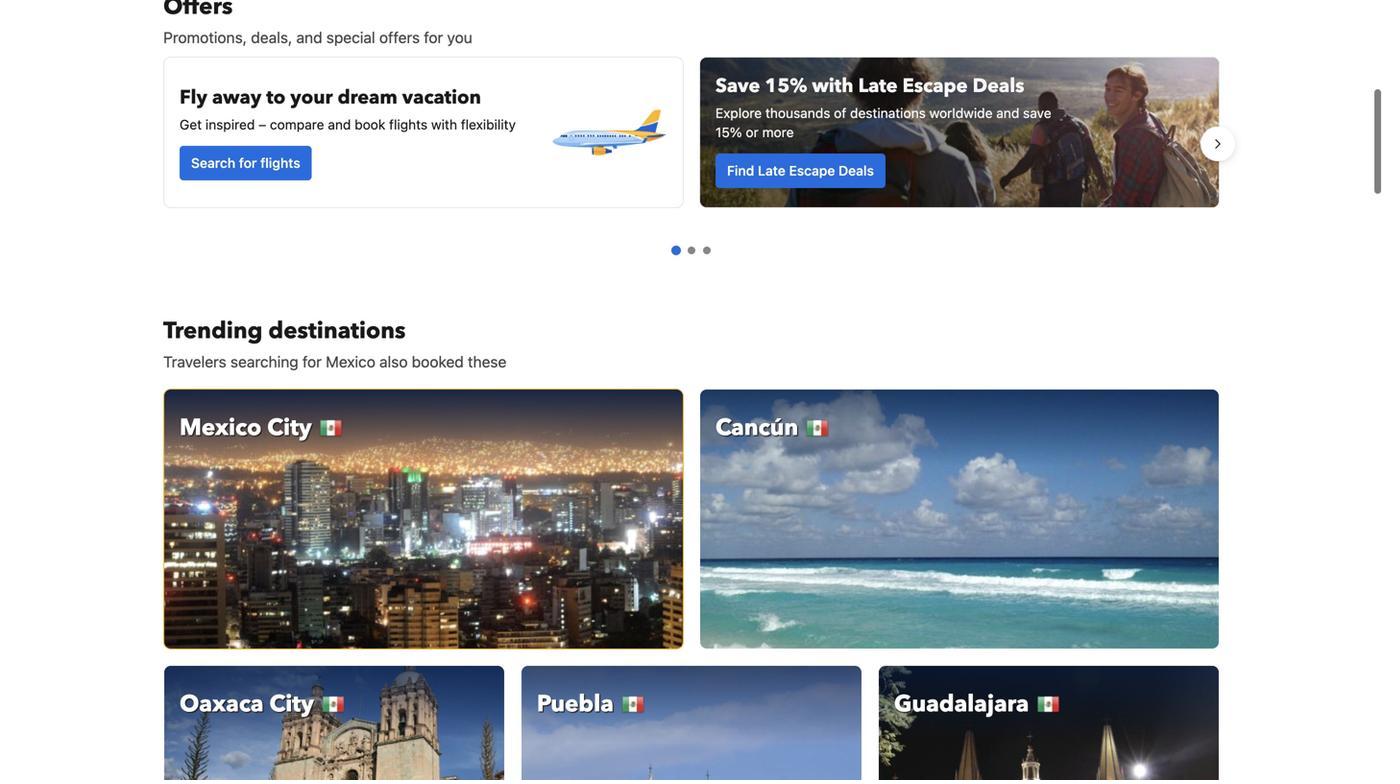 Task type: describe. For each thing, give the bounding box(es) containing it.
oaxaca city link
[[163, 666, 505, 781]]

city for oaxaca city
[[269, 689, 314, 721]]

0 horizontal spatial mexico
[[180, 413, 262, 444]]

or
[[746, 124, 759, 140]]

special
[[326, 28, 375, 47]]

1 vertical spatial deals
[[839, 163, 874, 179]]

cancún
[[716, 413, 799, 444]]

region containing save 15% with late escape deals
[[148, 49, 1235, 239]]

and inside fly away to your dream vacation get inspired – compare and book flights with flexibility
[[328, 117, 351, 133]]

get
[[180, 117, 202, 133]]

find late escape deals
[[727, 163, 874, 179]]

guadalajara
[[894, 689, 1029, 721]]

offers
[[379, 28, 420, 47]]

group of friends hiking in the mountains on a sunny day image
[[700, 58, 1219, 207]]

flexibility
[[461, 117, 516, 133]]

promotions, deals, and special offers for you
[[163, 28, 472, 47]]

2 horizontal spatial for
[[424, 28, 443, 47]]

trending destinations travelers searching for mexico also booked these
[[163, 316, 507, 371]]

0 horizontal spatial flights
[[260, 155, 300, 171]]

puebla link
[[521, 666, 863, 781]]

also
[[379, 353, 408, 371]]

thousands
[[766, 105, 830, 121]]

trending
[[163, 316, 263, 347]]

more
[[762, 124, 794, 140]]

0 horizontal spatial and
[[296, 28, 322, 47]]

1 vertical spatial late
[[758, 163, 786, 179]]

compare
[[270, 117, 324, 133]]

and inside save 15% with late escape deals explore thousands of destinations worldwide and save 15% or more
[[996, 105, 1020, 121]]

inspired
[[205, 117, 255, 133]]

destinations inside save 15% with late escape deals explore thousands of destinations worldwide and save 15% or more
[[850, 105, 926, 121]]

escape inside save 15% with late escape deals explore thousands of destinations worldwide and save 15% or more
[[903, 73, 968, 99]]

to
[[266, 85, 286, 111]]

mexico city
[[180, 413, 312, 444]]

these
[[468, 353, 507, 371]]

deals,
[[251, 28, 292, 47]]

save
[[1023, 105, 1052, 121]]

flights inside fly away to your dream vacation get inspired – compare and book flights with flexibility
[[389, 117, 428, 133]]

fly away to your dream vacation get inspired – compare and book flights with flexibility
[[180, 85, 516, 133]]

destinations inside trending destinations travelers searching for mexico also booked these
[[268, 316, 406, 347]]

deals inside save 15% with late escape deals explore thousands of destinations worldwide and save 15% or more
[[973, 73, 1025, 99]]

save
[[716, 73, 760, 99]]



Task type: vqa. For each thing, say whether or not it's contained in the screenshot.
Group Of Friends Hiking In The Mountains On A Sunny Day IMAGE
yes



Task type: locate. For each thing, give the bounding box(es) containing it.
15% up "thousands" at top
[[765, 73, 807, 99]]

0 horizontal spatial deals
[[839, 163, 874, 179]]

mexico down travelers
[[180, 413, 262, 444]]

flights right book
[[389, 117, 428, 133]]

booked
[[412, 353, 464, 371]]

deals up worldwide
[[973, 73, 1025, 99]]

away
[[212, 85, 262, 111]]

mexico inside trending destinations travelers searching for mexico also booked these
[[326, 353, 375, 371]]

1 horizontal spatial escape
[[903, 73, 968, 99]]

0 vertical spatial city
[[267, 413, 312, 444]]

you
[[447, 28, 472, 47]]

search for flights link
[[180, 146, 312, 181]]

fly away to your dream vacation image
[[549, 73, 668, 192]]

0 horizontal spatial destinations
[[268, 316, 406, 347]]

mexico
[[326, 353, 375, 371], [180, 413, 262, 444]]

1 horizontal spatial deals
[[973, 73, 1025, 99]]

15% down explore at the top right of page
[[716, 124, 742, 140]]

1 horizontal spatial with
[[812, 73, 854, 99]]

with
[[812, 73, 854, 99], [431, 117, 457, 133]]

of
[[834, 105, 847, 121]]

destinations right of
[[850, 105, 926, 121]]

deals
[[973, 73, 1025, 99], [839, 163, 874, 179]]

find late escape deals link
[[716, 154, 886, 188]]

book
[[355, 117, 386, 133]]

2 horizontal spatial and
[[996, 105, 1020, 121]]

1 vertical spatial for
[[239, 155, 257, 171]]

1 vertical spatial escape
[[789, 163, 835, 179]]

1 horizontal spatial flights
[[389, 117, 428, 133]]

escape
[[903, 73, 968, 99], [789, 163, 835, 179]]

with inside save 15% with late escape deals explore thousands of destinations worldwide and save 15% or more
[[812, 73, 854, 99]]

oaxaca
[[180, 689, 264, 721]]

guadalajara link
[[878, 666, 1220, 781]]

late inside save 15% with late escape deals explore thousands of destinations worldwide and save 15% or more
[[858, 73, 898, 99]]

1 horizontal spatial and
[[328, 117, 351, 133]]

–
[[259, 117, 266, 133]]

save 15% with late escape deals explore thousands of destinations worldwide and save 15% or more
[[716, 73, 1052, 140]]

dream
[[338, 85, 398, 111]]

0 vertical spatial destinations
[[850, 105, 926, 121]]

city down searching
[[267, 413, 312, 444]]

1 horizontal spatial late
[[858, 73, 898, 99]]

late
[[858, 73, 898, 99], [758, 163, 786, 179]]

1 vertical spatial mexico
[[180, 413, 262, 444]]

1 vertical spatial destinations
[[268, 316, 406, 347]]

and left 'save' on the right top of the page
[[996, 105, 1020, 121]]

puebla
[[537, 689, 614, 721]]

0 horizontal spatial for
[[239, 155, 257, 171]]

1 vertical spatial flights
[[260, 155, 300, 171]]

0 horizontal spatial escape
[[789, 163, 835, 179]]

1 horizontal spatial 15%
[[765, 73, 807, 99]]

region
[[148, 49, 1235, 239]]

for inside trending destinations travelers searching for mexico also booked these
[[303, 353, 322, 371]]

0 horizontal spatial late
[[758, 163, 786, 179]]

0 vertical spatial for
[[424, 28, 443, 47]]

escape down "more"
[[789, 163, 835, 179]]

0 vertical spatial mexico
[[326, 353, 375, 371]]

1 vertical spatial with
[[431, 117, 457, 133]]

find
[[727, 163, 754, 179]]

and left book
[[328, 117, 351, 133]]

0 vertical spatial escape
[[903, 73, 968, 99]]

search for flights
[[191, 155, 300, 171]]

with up of
[[812, 73, 854, 99]]

15%
[[765, 73, 807, 99], [716, 124, 742, 140]]

destinations
[[850, 105, 926, 121], [268, 316, 406, 347]]

for right searching
[[303, 353, 322, 371]]

for right search
[[239, 155, 257, 171]]

worldwide
[[930, 105, 993, 121]]

1 horizontal spatial mexico
[[326, 353, 375, 371]]

city for mexico city
[[267, 413, 312, 444]]

1 horizontal spatial destinations
[[850, 105, 926, 121]]

cancún link
[[699, 389, 1220, 650]]

progress bar
[[671, 246, 711, 256]]

searching
[[231, 353, 299, 371]]

for
[[424, 28, 443, 47], [239, 155, 257, 171], [303, 353, 322, 371]]

fly
[[180, 85, 207, 111]]

flights
[[389, 117, 428, 133], [260, 155, 300, 171]]

city right oaxaca
[[269, 689, 314, 721]]

and right deals,
[[296, 28, 322, 47]]

deals down of
[[839, 163, 874, 179]]

destinations up also
[[268, 316, 406, 347]]

0 vertical spatial deals
[[973, 73, 1025, 99]]

1 horizontal spatial for
[[303, 353, 322, 371]]

0 horizontal spatial 15%
[[716, 124, 742, 140]]

with down vacation
[[431, 117, 457, 133]]

your
[[290, 85, 333, 111]]

search
[[191, 155, 235, 171]]

explore
[[716, 105, 762, 121]]

vacation
[[402, 85, 481, 111]]

flights down compare
[[260, 155, 300, 171]]

and
[[296, 28, 322, 47], [996, 105, 1020, 121], [328, 117, 351, 133]]

0 horizontal spatial with
[[431, 117, 457, 133]]

oaxaca city
[[180, 689, 314, 721]]

for left you
[[424, 28, 443, 47]]

0 vertical spatial flights
[[389, 117, 428, 133]]

0 vertical spatial with
[[812, 73, 854, 99]]

for inside search for flights link
[[239, 155, 257, 171]]

1 vertical spatial city
[[269, 689, 314, 721]]

2 vertical spatial for
[[303, 353, 322, 371]]

promotions,
[[163, 28, 247, 47]]

0 vertical spatial 15%
[[765, 73, 807, 99]]

with inside fly away to your dream vacation get inspired – compare and book flights with flexibility
[[431, 117, 457, 133]]

1 vertical spatial 15%
[[716, 124, 742, 140]]

mexico city link
[[163, 389, 684, 650]]

mexico left also
[[326, 353, 375, 371]]

0 vertical spatial late
[[858, 73, 898, 99]]

escape up worldwide
[[903, 73, 968, 99]]

travelers
[[163, 353, 226, 371]]

city
[[267, 413, 312, 444], [269, 689, 314, 721]]



